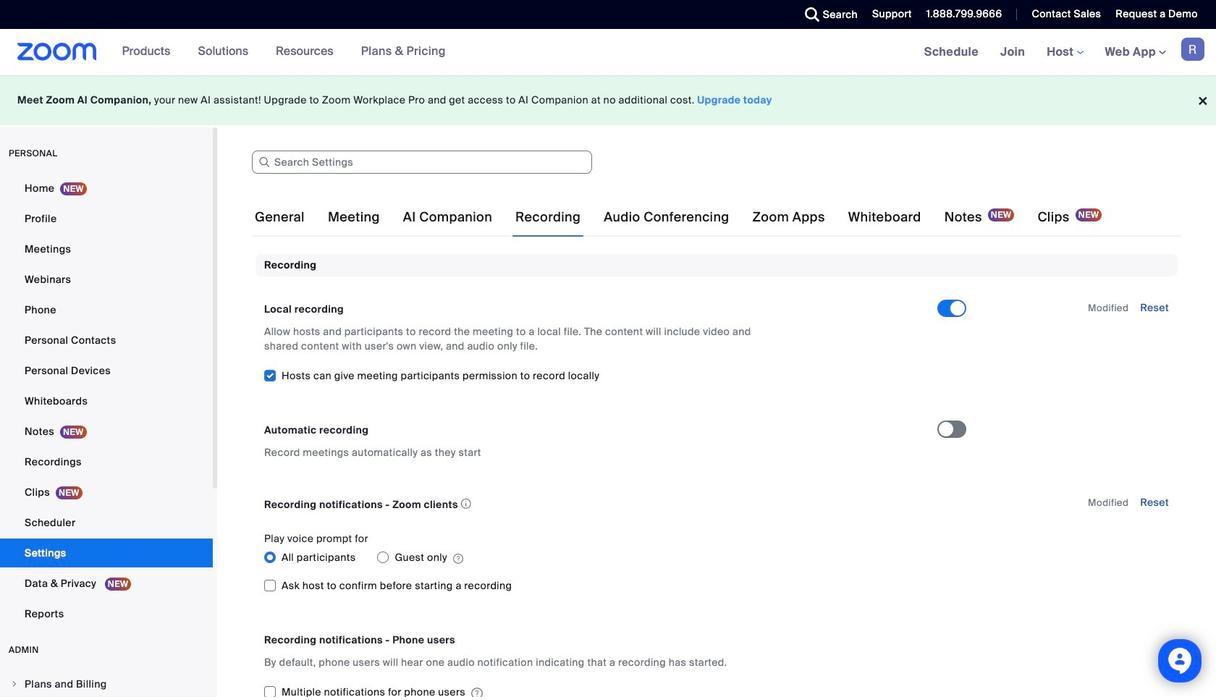Task type: describe. For each thing, give the bounding box(es) containing it.
right image
[[10, 680, 19, 689]]

learn more about multiple notifications for phone users image
[[472, 687, 483, 698]]

personal menu menu
[[0, 174, 213, 630]]

recording element
[[256, 254, 1179, 698]]



Task type: vqa. For each thing, say whether or not it's contained in the screenshot.
CLOSE
no



Task type: locate. For each thing, give the bounding box(es) containing it.
info outline image
[[461, 495, 472, 514]]

Search Settings text field
[[252, 151, 593, 174]]

profile picture image
[[1182, 38, 1205, 61]]

option group inside recording "element"
[[264, 546, 938, 570]]

zoom logo image
[[17, 43, 97, 61]]

product information navigation
[[111, 29, 457, 75]]

meetings navigation
[[914, 29, 1217, 76]]

application inside recording "element"
[[264, 495, 925, 515]]

option group
[[264, 546, 938, 570]]

tabs of my account settings page tab list
[[252, 197, 1106, 238]]

application
[[264, 495, 925, 515]]

banner
[[0, 29, 1217, 76]]

menu item
[[0, 671, 213, 698]]

footer
[[0, 75, 1217, 125]]

learn more about guest only image
[[453, 553, 464, 566]]



